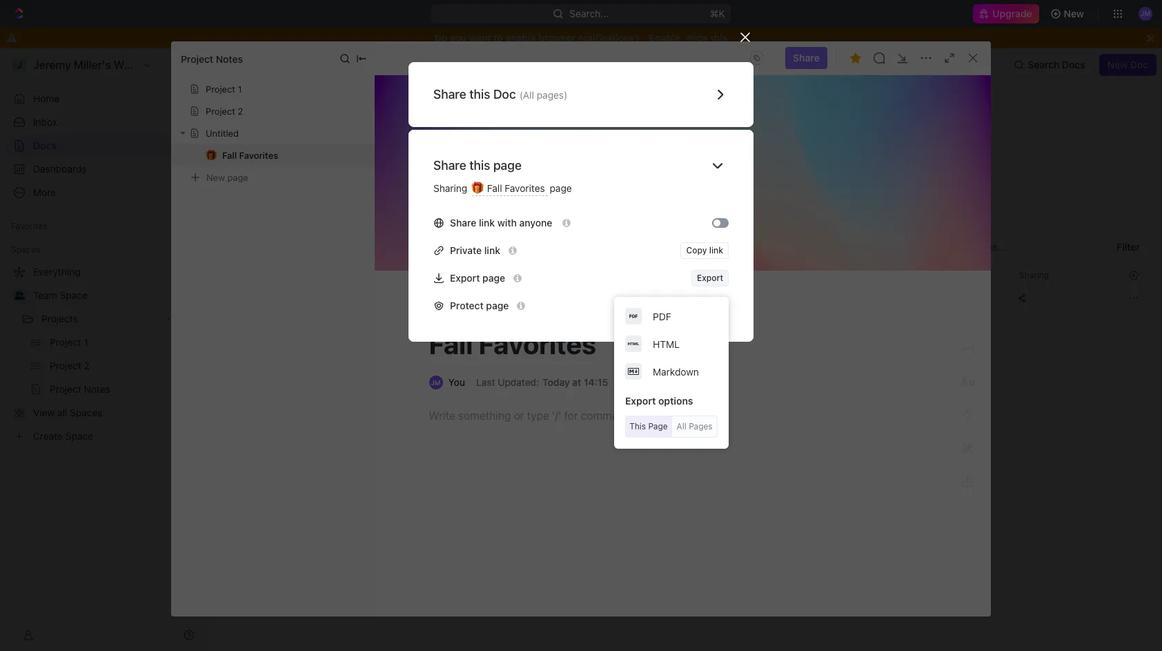Task type: vqa. For each thing, say whether or not it's contained in the screenshot.
date updated
yes



Task type: locate. For each thing, give the bounding box(es) containing it.
link right copy on the right of page
[[709, 245, 724, 255]]

new down the project 2
[[206, 172, 225, 183]]

this
[[711, 32, 728, 43], [470, 87, 490, 101], [470, 158, 490, 173]]

do
[[435, 32, 448, 43]]

2 vertical spatial new
[[206, 172, 225, 183]]

fall favorites down comment
[[429, 327, 596, 360]]

private inside private button
[[364, 243, 396, 255]]

page down assigned button
[[483, 272, 505, 283]]

row
[[223, 264, 1146, 287], [223, 284, 1146, 312]]

html
[[653, 338, 680, 350]]

search...
[[570, 8, 609, 19]]

2 vertical spatial this
[[470, 158, 490, 173]]

inbox
[[33, 116, 57, 128]]

row up the html
[[223, 284, 1146, 312]]

0 horizontal spatial untitled
[[206, 128, 239, 139]]

🎁 down recent on the top of the page
[[240, 141, 251, 151]]

1 horizontal spatial date
[[909, 270, 928, 280]]

page
[[494, 158, 522, 173], [227, 172, 248, 183], [550, 182, 572, 194], [483, 272, 505, 283], [486, 299, 509, 311]]

share this doc (all pages)
[[434, 87, 568, 101]]

updated:
[[498, 376, 539, 388]]

upgrade
[[993, 8, 1033, 19]]

0 horizontal spatial doc
[[494, 87, 516, 101]]

row down copy on the right of page
[[223, 264, 1146, 287]]

new for new doc
[[1108, 59, 1128, 70]]

• for created by me
[[943, 140, 947, 152]]

•
[[320, 140, 324, 152], [943, 140, 947, 152]]

you
[[450, 32, 467, 43]]

export up this
[[625, 395, 656, 407]]

share for share link with anyone
[[450, 216, 477, 228]]

1 horizontal spatial docs
[[231, 59, 254, 70]]

1 vertical spatial fall favorites
[[429, 327, 596, 360]]

team
[[33, 289, 57, 301]]

table
[[223, 264, 1146, 312]]

pdf
[[653, 310, 671, 322]]

0 horizontal spatial projects
[[41, 313, 78, 324]]

0 vertical spatial fall favorites
[[222, 150, 278, 161]]

tree
[[6, 261, 200, 447]]

2 untitled link from the left
[[857, 157, 1134, 179]]

2 horizontal spatial untitled
[[882, 162, 918, 174]]

1 horizontal spatial fall favorites •
[[882, 140, 947, 152]]

date viewed
[[909, 270, 957, 280]]

2 vertical spatial project
[[206, 106, 235, 117]]

1 horizontal spatial doc
[[1131, 59, 1149, 70]]

untitled down the created by me
[[882, 162, 918, 174]]

favorites button
[[6, 218, 53, 235]]

date updated
[[799, 270, 852, 280]]

0 vertical spatial sharing
[[434, 182, 468, 194]]

fall down recent on the top of the page
[[260, 140, 275, 152]]

page right protect
[[486, 299, 509, 311]]

untitled
[[206, 128, 239, 139], [260, 162, 295, 174], [882, 162, 918, 174]]

untitled for recent
[[260, 162, 295, 174]]

Search by name... text field
[[926, 237, 1101, 258]]

1 vertical spatial this
[[470, 87, 490, 101]]

project for project 2
[[206, 106, 235, 117]]

row containing projects
[[223, 284, 1146, 312]]

🎁 for created by me
[[863, 141, 874, 151]]

page down recent on the top of the page
[[227, 172, 248, 183]]

fall favorites up new page
[[222, 150, 278, 161]]

me
[[923, 115, 939, 128]]

team space link
[[33, 284, 197, 307]]

all pages
[[677, 421, 713, 431]]

⌘k
[[710, 8, 725, 19]]

fall favorites • down by
[[882, 140, 947, 152]]

1 vertical spatial projects
[[41, 313, 78, 324]]

workspace
[[408, 243, 459, 255]]

1 • from the left
[[320, 140, 324, 152]]

1 fall favorites • from the left
[[260, 140, 324, 152]]

sharing down the share this page
[[434, 182, 468, 194]]

this up sharing 🎁 fall favorites page
[[470, 158, 490, 173]]

new for new page
[[206, 172, 225, 183]]

project left notes
[[181, 53, 213, 65]]

2 horizontal spatial docs
[[1063, 59, 1086, 70]]

-
[[639, 292, 643, 304]]

projects down location
[[514, 292, 551, 304]]

sharing for sharing
[[1020, 270, 1050, 280]]

user group image
[[14, 291, 25, 300]]

0 horizontal spatial untitled link
[[235, 157, 512, 179]]

docs inside sidebar navigation
[[33, 139, 56, 151]]

link left with
[[479, 216, 495, 228]]

export inside dropdown button
[[697, 272, 724, 283]]

0 vertical spatial doc
[[1131, 59, 1149, 70]]

0 vertical spatial project
[[181, 53, 213, 65]]

this for share this doc (all pages)
[[470, 87, 490, 101]]

docs up 1
[[231, 59, 254, 70]]

0 horizontal spatial date
[[799, 270, 817, 280]]

today
[[543, 376, 570, 388]]

dashboards
[[33, 163, 87, 175]]

viewed
[[930, 270, 957, 280]]

1 vertical spatial project
[[206, 84, 235, 95]]

private
[[364, 243, 396, 255], [450, 244, 482, 256]]

date updated button
[[790, 264, 860, 286]]

docs inside button
[[1063, 59, 1086, 70]]

projects down team space
[[41, 313, 78, 324]]

2 date from the left
[[909, 270, 928, 280]]

project notes
[[181, 53, 243, 65]]

export for export page
[[450, 272, 480, 283]]

comment
[[465, 310, 507, 322]]

sharing inside table
[[1020, 270, 1050, 280]]

untitled down recent on the top of the page
[[260, 162, 295, 174]]

1 horizontal spatial untitled
[[260, 162, 295, 174]]

projects
[[514, 292, 551, 304], [41, 313, 78, 324]]

2 horizontal spatial new
[[1108, 59, 1128, 70]]

2 cell from the left
[[790, 286, 901, 311]]

🎁
[[240, 141, 251, 151], [863, 141, 874, 151], [472, 182, 484, 194]]

new doc
[[1108, 59, 1149, 70]]

project left 1
[[206, 84, 235, 95]]

space
[[60, 289, 88, 301]]

fall favorites •
[[260, 140, 324, 152], [882, 140, 947, 152]]

1 horizontal spatial projects
[[514, 292, 551, 304]]

date left viewed
[[909, 270, 928, 280]]

recent
[[240, 115, 277, 128]]

column header
[[223, 264, 238, 287]]

copy
[[687, 245, 707, 255]]

link
[[479, 216, 495, 228], [485, 244, 501, 256], [709, 245, 724, 255]]

2 horizontal spatial export
[[697, 272, 724, 283]]

export up protect
[[450, 272, 480, 283]]

link for copy
[[709, 245, 724, 255]]

page up anyone
[[550, 182, 572, 194]]

this left (all
[[470, 87, 490, 101]]

doc
[[1131, 59, 1149, 70], [494, 87, 516, 101]]

sharing
[[434, 182, 468, 194], [1020, 270, 1050, 280]]

1 untitled link from the left
[[235, 157, 512, 179]]

docs
[[231, 59, 254, 70], [1063, 59, 1086, 70], [33, 139, 56, 151]]

page for export page
[[483, 272, 505, 283]]

new
[[1064, 8, 1085, 19], [1108, 59, 1128, 70], [206, 172, 225, 183]]

1 row from the top
[[223, 264, 1146, 287]]

new right search docs
[[1108, 59, 1128, 70]]

share link with anyone
[[450, 216, 555, 228]]

export down copy link
[[697, 272, 724, 283]]

1 horizontal spatial sharing
[[1020, 270, 1050, 280]]

2 fall favorites • from the left
[[882, 140, 947, 152]]

1 horizontal spatial export
[[625, 395, 656, 407]]

1 vertical spatial sharing
[[1020, 270, 1050, 280]]

0 horizontal spatial export
[[450, 272, 480, 283]]

1 vertical spatial new
[[1108, 59, 1128, 70]]

2 row from the top
[[223, 284, 1146, 312]]

project
[[181, 53, 213, 65], [206, 84, 235, 95], [206, 106, 235, 117]]

this page
[[630, 421, 668, 431]]

spaces
[[11, 244, 40, 255]]

2
[[238, 106, 243, 117]]

share
[[793, 52, 820, 64], [434, 87, 467, 101], [434, 158, 467, 173], [450, 216, 477, 228]]

sharing down the search by name... text box
[[1020, 270, 1050, 280]]

cell
[[223, 286, 238, 311], [790, 286, 901, 311], [901, 286, 1011, 311]]

project left 2
[[206, 106, 235, 117]]

created by me
[[863, 115, 939, 128]]

projects inside tree
[[41, 313, 78, 324]]

fall up new page
[[222, 150, 237, 161]]

new inside 'button'
[[1108, 59, 1128, 70]]

page for protect page
[[486, 299, 509, 311]]

0 horizontal spatial 🎁
[[240, 141, 251, 151]]

fall favorites
[[222, 150, 278, 161], [429, 327, 596, 360]]

projects link
[[41, 308, 162, 330]]

export button
[[692, 270, 729, 286]]

docs down 'inbox'
[[33, 139, 56, 151]]

0 horizontal spatial •
[[320, 140, 324, 152]]

tree containing team space
[[6, 261, 200, 447]]

2 horizontal spatial 🎁
[[863, 141, 874, 151]]

fall
[[260, 140, 275, 152], [882, 140, 897, 152], [222, 150, 237, 161], [487, 182, 502, 194], [429, 327, 473, 360]]

date viewed button
[[901, 264, 978, 286]]

0 horizontal spatial private
[[364, 243, 396, 255]]

🎁 down the share this page
[[472, 182, 484, 194]]

assigned button
[[468, 236, 517, 264]]

0 horizontal spatial fall favorites
[[222, 150, 278, 161]]

private up export page
[[450, 244, 482, 256]]

1 horizontal spatial untitled link
[[857, 157, 1134, 179]]

1 cell from the left
[[223, 286, 238, 311]]

0 horizontal spatial docs
[[33, 139, 56, 151]]

1 horizontal spatial new
[[1064, 8, 1085, 19]]

1
[[238, 84, 242, 95]]

export options
[[625, 395, 693, 407]]

docs right the search at the right
[[1063, 59, 1086, 70]]

🎁 down created
[[863, 141, 874, 151]]

0 horizontal spatial fall favorites •
[[260, 140, 324, 152]]

new inside button
[[1064, 8, 1085, 19]]

enable
[[506, 32, 536, 43]]

untitled link for created by me
[[857, 157, 1134, 179]]

new up search docs
[[1064, 8, 1085, 19]]

private button
[[360, 236, 399, 264]]

1 horizontal spatial •
[[943, 140, 947, 152]]

0 vertical spatial new
[[1064, 8, 1085, 19]]

hide
[[687, 32, 708, 43]]

0 vertical spatial projects
[[514, 292, 551, 304]]

anyone
[[520, 216, 552, 228]]

0 horizontal spatial sharing
[[434, 182, 468, 194]]

0 horizontal spatial new
[[206, 172, 225, 183]]

link down share link with anyone on the left
[[485, 244, 501, 256]]

want
[[469, 32, 491, 43]]

fall favorites • down recent on the top of the page
[[260, 140, 324, 152]]

1 horizontal spatial fall favorites
[[429, 327, 596, 360]]

new for new
[[1064, 8, 1085, 19]]

fall down created
[[882, 140, 897, 152]]

untitled link
[[235, 157, 512, 179], [857, 157, 1134, 179]]

tab list
[[240, 236, 570, 264]]

fall favorites • for created by me
[[882, 140, 947, 152]]

untitled down the project 2
[[206, 128, 239, 139]]

date left updated
[[799, 270, 817, 280]]

private left workspace
[[364, 243, 396, 255]]

link for private
[[485, 244, 501, 256]]

1 date from the left
[[799, 270, 817, 280]]

pages
[[689, 421, 713, 431]]

created
[[863, 115, 905, 128]]

this right hide
[[711, 32, 728, 43]]

export
[[450, 272, 480, 283], [697, 272, 724, 283], [625, 395, 656, 407]]

date for date updated
[[799, 270, 817, 280]]

2 • from the left
[[943, 140, 947, 152]]

1 horizontal spatial private
[[450, 244, 482, 256]]

share for share this page
[[434, 158, 467, 173]]



Task type: describe. For each thing, give the bounding box(es) containing it.
untitled link for recent
[[235, 157, 512, 179]]

new doc button
[[1100, 54, 1157, 76]]

3 cell from the left
[[901, 286, 1011, 311]]

copy link
[[687, 245, 724, 255]]

1 horizontal spatial 🎁
[[472, 182, 484, 194]]

this for share this page
[[470, 158, 490, 173]]

tab list containing private
[[240, 236, 570, 264]]

options
[[659, 395, 693, 407]]

upgrade link
[[974, 4, 1039, 23]]

(all
[[520, 89, 534, 101]]

assigned
[[471, 243, 514, 255]]

by
[[907, 115, 920, 128]]

browser
[[539, 32, 576, 43]]

pages)
[[537, 89, 568, 101]]

doc inside 'button'
[[1131, 59, 1149, 70]]

• for recent
[[320, 140, 324, 152]]

docs link
[[6, 135, 200, 157]]

location
[[501, 270, 534, 280]]

link for share
[[479, 216, 495, 228]]

team space
[[33, 289, 88, 301]]

export for export options
[[625, 395, 656, 407]]

last updated: today at 14:15
[[476, 376, 608, 388]]

export page
[[450, 272, 505, 283]]

search docs
[[1028, 59, 1086, 70]]

row containing location
[[223, 264, 1146, 287]]

last
[[476, 376, 495, 388]]

14:15
[[584, 376, 608, 388]]

private for private
[[364, 243, 396, 255]]

🎁 for recent
[[240, 141, 251, 151]]

untitled for created by me
[[882, 162, 918, 174]]

table containing projects
[[223, 264, 1146, 312]]

private for private link
[[450, 244, 482, 256]]

fall down add
[[429, 327, 473, 360]]

private link
[[450, 244, 501, 256]]

dashboards link
[[6, 158, 200, 180]]

export for export
[[697, 272, 724, 283]]

project 1
[[206, 84, 242, 95]]

markdown
[[653, 366, 699, 377]]

add
[[444, 310, 462, 322]]

enable
[[649, 32, 680, 43]]

date for date viewed
[[909, 270, 928, 280]]

favorites inside button
[[11, 221, 47, 231]]

home
[[33, 93, 60, 104]]

at
[[573, 376, 582, 388]]

0 vertical spatial this
[[711, 32, 728, 43]]

project 2
[[206, 106, 243, 117]]

this
[[630, 421, 646, 431]]

1 vertical spatial doc
[[494, 87, 516, 101]]

sharing 🎁 fall favorites page
[[434, 182, 572, 194]]

notes
[[216, 53, 243, 65]]

with
[[498, 216, 517, 228]]

new button
[[1045, 3, 1093, 25]]

all
[[677, 421, 687, 431]]

share for share
[[793, 52, 820, 64]]

tree inside sidebar navigation
[[6, 261, 200, 447]]

share for share this doc (all pages)
[[434, 87, 467, 101]]

sharing for sharing 🎁 fall favorites page
[[434, 182, 468, 194]]

search
[[1028, 59, 1060, 70]]

to
[[494, 32, 503, 43]]

project for project notes
[[181, 53, 213, 65]]

sidebar navigation
[[0, 48, 206, 651]]

page
[[649, 421, 668, 431]]

protect page
[[450, 299, 509, 311]]

add comment
[[444, 310, 507, 322]]

do you want to enable browser notifications? enable hide this
[[435, 32, 728, 43]]

notifications?
[[578, 32, 640, 43]]

page up sharing 🎁 fall favorites page
[[494, 158, 522, 173]]

updated
[[819, 270, 852, 280]]

fall down the share this page
[[487, 182, 502, 194]]

project for project 1
[[206, 84, 235, 95]]

new page
[[206, 172, 248, 183]]

home link
[[6, 88, 200, 110]]

search docs button
[[1009, 54, 1094, 76]]

fall favorites • for recent
[[260, 140, 324, 152]]

page for new page
[[227, 172, 248, 183]]

share this page
[[434, 158, 522, 173]]

projects inside table
[[514, 292, 551, 304]]

workspace button
[[405, 236, 462, 264]]

protect
[[450, 299, 484, 311]]

inbox link
[[6, 111, 200, 133]]



